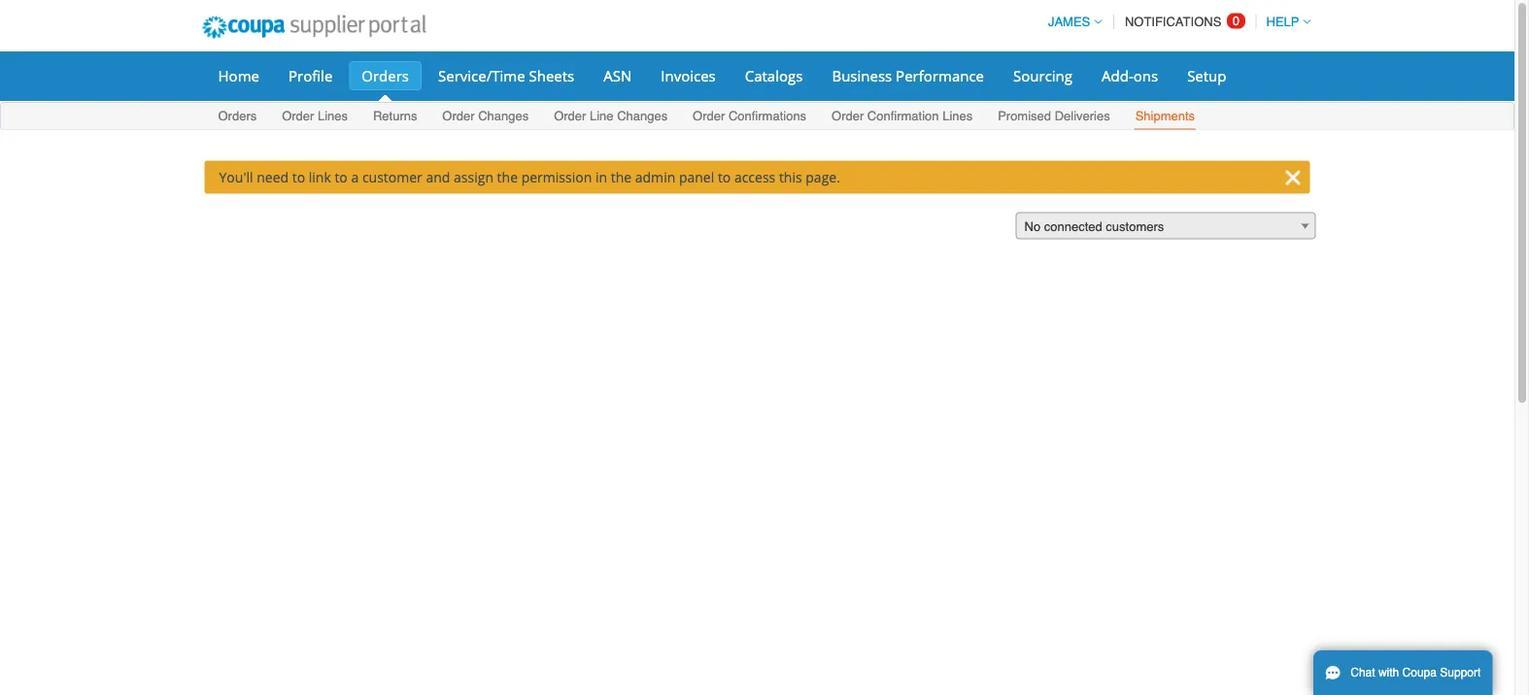 Task type: locate. For each thing, give the bounding box(es) containing it.
add-ons link
[[1089, 61, 1171, 90]]

0 vertical spatial orders
[[362, 66, 409, 85]]

1 to from the left
[[292, 168, 305, 187]]

2 changes from the left
[[617, 109, 668, 123]]

order
[[282, 109, 314, 123], [442, 109, 475, 123], [554, 109, 586, 123], [693, 109, 725, 123], [832, 109, 864, 123]]

help
[[1266, 15, 1299, 29]]

shipments link
[[1134, 104, 1196, 130]]

the right assign
[[497, 168, 518, 187]]

notifications 0
[[1125, 14, 1240, 29]]

order for order line changes
[[554, 109, 586, 123]]

performance
[[896, 66, 984, 85]]

you'll
[[219, 168, 253, 187]]

the
[[497, 168, 518, 187], [611, 168, 632, 187]]

1 vertical spatial orders
[[218, 109, 257, 123]]

order down service/time
[[442, 109, 475, 123]]

orders
[[362, 66, 409, 85], [218, 109, 257, 123]]

changes right line on the top left
[[617, 109, 668, 123]]

navigation
[[1039, 3, 1311, 41]]

orders link
[[349, 61, 422, 90], [217, 104, 258, 130]]

order for order confirmation lines
[[832, 109, 864, 123]]

customer
[[362, 168, 422, 187]]

business performance
[[832, 66, 984, 85]]

1 changes from the left
[[478, 109, 529, 123]]

sheets
[[529, 66, 574, 85]]

permission
[[521, 168, 592, 187]]

2 order from the left
[[442, 109, 475, 123]]

changes down service/time sheets link
[[478, 109, 529, 123]]

0 horizontal spatial orders link
[[217, 104, 258, 130]]

need
[[257, 168, 289, 187]]

0 horizontal spatial lines
[[318, 109, 348, 123]]

orders down home link
[[218, 109, 257, 123]]

0 horizontal spatial changes
[[478, 109, 529, 123]]

5 order from the left
[[832, 109, 864, 123]]

order down business on the right of the page
[[832, 109, 864, 123]]

you'll need to link to a customer and assign the permission in the admin panel to access this page.
[[219, 168, 840, 187]]

1 horizontal spatial orders link
[[349, 61, 422, 90]]

to left a
[[335, 168, 348, 187]]

3 to from the left
[[718, 168, 731, 187]]

asn
[[604, 66, 632, 85]]

to
[[292, 168, 305, 187], [335, 168, 348, 187], [718, 168, 731, 187]]

0
[[1233, 14, 1240, 28]]

1 the from the left
[[497, 168, 518, 187]]

1 horizontal spatial to
[[335, 168, 348, 187]]

invoices link
[[648, 61, 728, 90]]

2 horizontal spatial to
[[718, 168, 731, 187]]

0 horizontal spatial the
[[497, 168, 518, 187]]

4 order from the left
[[693, 109, 725, 123]]

0 vertical spatial orders link
[[349, 61, 422, 90]]

catalogs
[[745, 66, 803, 85]]

chat
[[1351, 666, 1375, 680]]

sourcing
[[1013, 66, 1073, 85]]

james
[[1048, 15, 1090, 29]]

lines
[[318, 109, 348, 123], [942, 109, 973, 123]]

to left link
[[292, 168, 305, 187]]

customers
[[1106, 220, 1164, 234]]

orders up returns
[[362, 66, 409, 85]]

profile
[[289, 66, 333, 85]]

1 horizontal spatial lines
[[942, 109, 973, 123]]

order for order lines
[[282, 109, 314, 123]]

the right in
[[611, 168, 632, 187]]

order left line on the top left
[[554, 109, 586, 123]]

navigation containing notifications 0
[[1039, 3, 1311, 41]]

home
[[218, 66, 259, 85]]

confirmations
[[729, 109, 806, 123]]

orders for orders link to the bottom
[[218, 109, 257, 123]]

order inside 'link'
[[693, 109, 725, 123]]

1 horizontal spatial changes
[[617, 109, 668, 123]]

ons
[[1133, 66, 1158, 85]]

to right panel at the left top of the page
[[718, 168, 731, 187]]

order confirmation lines
[[832, 109, 973, 123]]

2 to from the left
[[335, 168, 348, 187]]

order down profile link
[[282, 109, 314, 123]]

coupa supplier portal image
[[189, 3, 439, 51]]

2 lines from the left
[[942, 109, 973, 123]]

No connected customers field
[[1016, 212, 1316, 240]]

0 horizontal spatial to
[[292, 168, 305, 187]]

link
[[309, 168, 331, 187]]

lines down profile link
[[318, 109, 348, 123]]

help link
[[1258, 15, 1311, 29]]

add-ons
[[1102, 66, 1158, 85]]

asn link
[[591, 61, 644, 90]]

1 horizontal spatial the
[[611, 168, 632, 187]]

promised
[[998, 109, 1051, 123]]

order confirmations link
[[692, 104, 807, 130]]

orders link down home link
[[217, 104, 258, 130]]

changes
[[478, 109, 529, 123], [617, 109, 668, 123]]

order down invoices link
[[693, 109, 725, 123]]

3 order from the left
[[554, 109, 586, 123]]

1 horizontal spatial orders
[[362, 66, 409, 85]]

order changes link
[[441, 104, 530, 130]]

lines down "performance"
[[942, 109, 973, 123]]

service/time
[[438, 66, 525, 85]]

deliveries
[[1055, 109, 1110, 123]]

add-
[[1102, 66, 1133, 85]]

and
[[426, 168, 450, 187]]

1 order from the left
[[282, 109, 314, 123]]

0 horizontal spatial orders
[[218, 109, 257, 123]]

orders link up returns
[[349, 61, 422, 90]]

shipments
[[1135, 109, 1195, 123]]



Task type: describe. For each thing, give the bounding box(es) containing it.
service/time sheets link
[[426, 61, 587, 90]]

1 lines from the left
[[318, 109, 348, 123]]

1 vertical spatial orders link
[[217, 104, 258, 130]]

service/time sheets
[[438, 66, 574, 85]]

orders for the right orders link
[[362, 66, 409, 85]]

order changes
[[442, 109, 529, 123]]

returns
[[373, 109, 417, 123]]

promised deliveries
[[998, 109, 1110, 123]]

home link
[[205, 61, 272, 90]]

order line changes
[[554, 109, 668, 123]]

chat with coupa support button
[[1313, 651, 1493, 696]]

business
[[832, 66, 892, 85]]

support
[[1440, 666, 1481, 680]]

order lines
[[282, 109, 348, 123]]

order for order confirmations
[[693, 109, 725, 123]]

no connected customers
[[1024, 220, 1164, 234]]

page.
[[806, 168, 840, 187]]

order line changes link
[[553, 104, 669, 130]]

business performance link
[[819, 61, 997, 90]]

panel
[[679, 168, 714, 187]]

line
[[590, 109, 614, 123]]

setup
[[1187, 66, 1226, 85]]

sourcing link
[[1001, 61, 1085, 90]]

chat with coupa support
[[1351, 666, 1481, 680]]

2 the from the left
[[611, 168, 632, 187]]

this
[[779, 168, 802, 187]]

invoices
[[661, 66, 716, 85]]

order lines link
[[281, 104, 349, 130]]

returns link
[[372, 104, 418, 130]]

profile link
[[276, 61, 345, 90]]

order confirmations
[[693, 109, 806, 123]]

a
[[351, 168, 359, 187]]

james link
[[1039, 15, 1102, 29]]

in
[[595, 168, 607, 187]]

access
[[734, 168, 775, 187]]

no
[[1024, 220, 1041, 234]]

order for order changes
[[442, 109, 475, 123]]

catalogs link
[[732, 61, 815, 90]]

confirmation
[[867, 109, 939, 123]]

promised deliveries link
[[997, 104, 1111, 130]]

coupa
[[1402, 666, 1437, 680]]

assign
[[454, 168, 493, 187]]

order confirmation lines link
[[831, 104, 974, 130]]

with
[[1378, 666, 1399, 680]]

No connected customers text field
[[1017, 213, 1315, 240]]

connected
[[1044, 220, 1102, 234]]

notifications
[[1125, 15, 1221, 29]]

admin
[[635, 168, 675, 187]]

setup link
[[1175, 61, 1239, 90]]



Task type: vqa. For each thing, say whether or not it's contained in the screenshot.
Gm image
no



